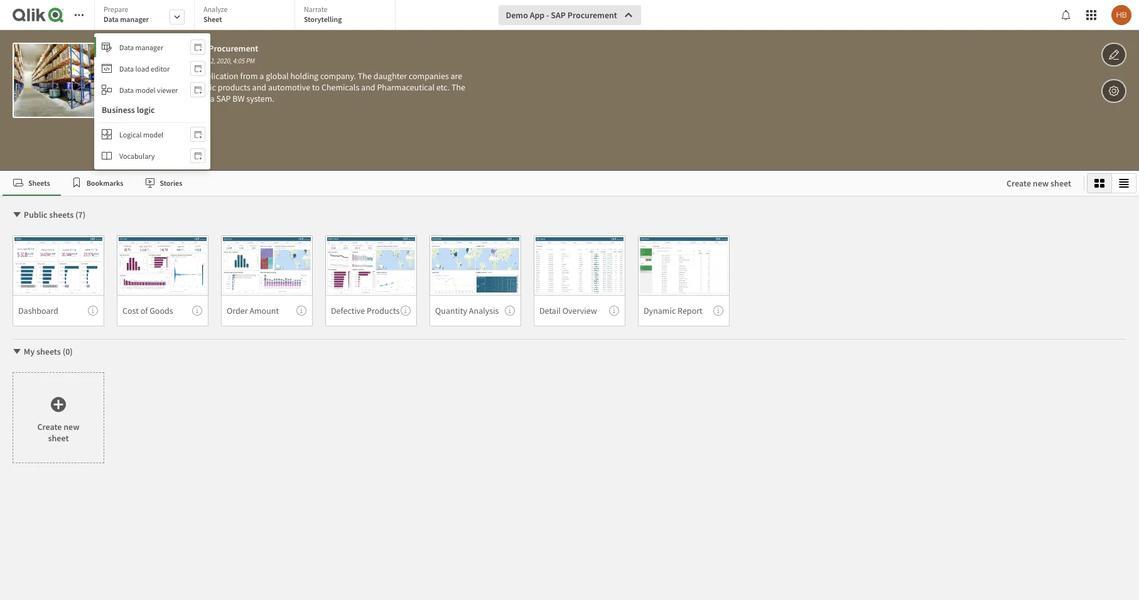 Task type: locate. For each thing, give the bounding box(es) containing it.
bookmarks button
[[61, 171, 134, 196]]

1 vertical spatial sheets
[[36, 346, 61, 358]]

0 horizontal spatial -
[[188, 43, 190, 54]]

toolbar containing demo app - sap procurement
[[0, 0, 1140, 171]]

data left load
[[119, 64, 134, 73]]

dynamic
[[644, 305, 676, 316]]

1 horizontal spatial from
[[240, 70, 258, 82]]

etc.
[[437, 82, 450, 93]]

1 horizontal spatial create
[[1007, 178, 1032, 189]]

to
[[312, 82, 320, 93]]

demo app - sap procurement data last loaded: oct 12, 2020, 4:05 pm procurement application from a global holding company. the daughter companies are active in electronic products and automotive to chemicals and pharmaceutical etc. the data comes from a sap bw system.
[[147, 43, 467, 104]]

0 vertical spatial from
[[240, 70, 258, 82]]

1 vertical spatial manager
[[135, 42, 163, 52]]

from
[[240, 70, 258, 82], [191, 93, 209, 104]]

0 vertical spatial create
[[1007, 178, 1032, 189]]

sap for demo app - sap procurement
[[551, 9, 566, 21]]

- inside demo app - sap procurement button
[[547, 9, 550, 21]]

tooltip for detail overview
[[610, 306, 620, 316]]

1 vertical spatial create
[[37, 421, 62, 433]]

my sheets (0)
[[24, 346, 73, 358]]

tooltip right report
[[714, 306, 724, 316]]

stories button
[[134, 171, 193, 196]]

manager down prepare
[[120, 14, 149, 24]]

cost
[[123, 305, 139, 316]]

1 horizontal spatial sheet
[[1051, 178, 1072, 189]]

public
[[24, 209, 47, 221]]

sheets left (7)
[[49, 209, 74, 221]]

sheets
[[49, 209, 74, 221], [36, 346, 61, 358]]

detail overview
[[540, 305, 597, 316]]

0 vertical spatial model
[[135, 85, 156, 95]]

products
[[367, 305, 400, 316]]

tooltip inside dynamic report menu item
[[714, 306, 724, 316]]

1 horizontal spatial create new sheet
[[1007, 178, 1072, 189]]

sap
[[551, 9, 566, 21], [192, 43, 207, 54], [216, 93, 231, 104]]

cost of goods menu item
[[117, 295, 209, 327]]

data load editor
              - open in new tab image
[[194, 63, 202, 74]]

sheets for public sheets
[[49, 209, 74, 221]]

sheet inside button
[[1051, 178, 1072, 189]]

0 vertical spatial manager
[[120, 14, 149, 24]]

data
[[104, 14, 119, 24], [119, 42, 134, 52], [147, 57, 161, 65], [119, 64, 134, 73], [119, 85, 134, 95]]

sheet
[[204, 14, 222, 24]]

app for demo app - sap procurement
[[530, 9, 545, 21]]

analysis
[[469, 305, 499, 316]]

- inside the demo app - sap procurement data last loaded: oct 12, 2020, 4:05 pm procurement application from a global holding company. the daughter companies are active in electronic products and automotive to chemicals and pharmaceutical etc. the data comes from a sap bw system.
[[188, 43, 190, 54]]

manager
[[120, 14, 149, 24], [135, 42, 163, 52]]

1 vertical spatial procurement
[[209, 43, 259, 54]]

pharmaceutical
[[377, 82, 435, 93]]

data right data manager image
[[119, 42, 134, 52]]

1 vertical spatial from
[[191, 93, 209, 104]]

data model viewer
[[119, 85, 178, 95]]

demo inside demo app - sap procurement button
[[506, 9, 528, 21]]

0 vertical spatial sheets
[[49, 209, 74, 221]]

logical model
[[119, 130, 163, 139]]

0 vertical spatial -
[[547, 9, 550, 21]]

procurement
[[568, 9, 618, 21], [209, 43, 259, 54], [147, 70, 195, 82]]

editor
[[151, 64, 170, 73]]

0 vertical spatial new
[[1034, 178, 1050, 189]]

create
[[1007, 178, 1032, 189], [37, 421, 62, 433]]

app inside the demo app - sap procurement data last loaded: oct 12, 2020, 4:05 pm procurement application from a global holding company. the daughter companies are active in electronic products and automotive to chemicals and pharmaceutical etc. the data comes from a sap bw system.
[[171, 43, 186, 54]]

from down pm
[[240, 70, 258, 82]]

data down prepare
[[104, 14, 119, 24]]

tooltip right goods at bottom
[[192, 306, 202, 316]]

tooltip right overview
[[610, 306, 620, 316]]

1 vertical spatial tab list
[[3, 171, 995, 196]]

demo for demo app - sap procurement data last loaded: oct 12, 2020, 4:05 pm procurement application from a global holding company. the daughter companies are active in electronic products and automotive to chemicals and pharmaceutical etc. the data comes from a sap bw system.
[[147, 43, 169, 54]]

data load editor
[[119, 64, 170, 73]]

overview
[[563, 305, 597, 316]]

detail overview sheet is selected. press the spacebar or enter key to open detail overview sheet. use the right and left arrow keys to navigate. element
[[534, 236, 626, 327]]

model
[[135, 85, 156, 95], [143, 130, 163, 139]]

application
[[0, 0, 1140, 601]]

manager inside data manager button
[[135, 42, 163, 52]]

tooltip inside "detail overview" menu item
[[610, 306, 620, 316]]

4:05
[[233, 57, 245, 65]]

tab list inside toolbar
[[94, 0, 400, 31]]

toolbar
[[0, 0, 1140, 171]]

3 tooltip from the left
[[297, 306, 307, 316]]

1 tooltip from the left
[[88, 306, 98, 316]]

1 vertical spatial sheet
[[48, 433, 69, 444]]

1 vertical spatial a
[[210, 93, 215, 104]]

2 horizontal spatial sap
[[551, 9, 566, 21]]

0 horizontal spatial app
[[171, 43, 186, 54]]

model up the logic
[[135, 85, 156, 95]]

procurement for demo app - sap procurement
[[568, 9, 618, 21]]

and right chemicals
[[361, 82, 376, 93]]

demo app - sap procurement
[[506, 9, 618, 21]]

4 tooltip from the left
[[401, 306, 411, 316]]

collapse image
[[12, 210, 22, 220]]

the right etc.
[[452, 82, 466, 93]]

vocabulary button
[[94, 146, 211, 166]]

sap inside button
[[551, 9, 566, 21]]

sheets for my sheets
[[36, 346, 61, 358]]

grid view image
[[1095, 178, 1105, 189]]

dashboard sheet is selected. press the spacebar or enter key to open dashboard sheet. use the right and left arrow keys to navigate. element
[[13, 236, 104, 327]]

tooltip inside 'dashboard' menu item
[[88, 306, 98, 316]]

model up vocabulary button
[[143, 130, 163, 139]]

1 vertical spatial model
[[143, 130, 163, 139]]

0 horizontal spatial and
[[252, 82, 266, 93]]

tooltip for dynamic report
[[714, 306, 724, 316]]

0 vertical spatial procurement
[[568, 9, 618, 21]]

analyze sheet
[[204, 4, 228, 24]]

defective
[[331, 305, 365, 316]]

company.
[[320, 70, 356, 82]]

are
[[451, 70, 463, 82]]

0 vertical spatial tab list
[[94, 0, 400, 31]]

1 vertical spatial -
[[188, 43, 190, 54]]

tooltip inside "quantity analysis" 'menu item'
[[505, 306, 515, 316]]

1 horizontal spatial procurement
[[209, 43, 259, 54]]

1 horizontal spatial app
[[530, 9, 545, 21]]

5 tooltip from the left
[[505, 306, 515, 316]]

1 vertical spatial new
[[64, 421, 80, 433]]

data manager image
[[102, 42, 112, 52]]

the
[[358, 70, 372, 82], [452, 82, 466, 93]]

0 horizontal spatial sap
[[192, 43, 207, 54]]

new
[[1034, 178, 1050, 189], [64, 421, 80, 433]]

demo for demo app - sap procurement
[[506, 9, 528, 21]]

tooltip for defective products
[[401, 306, 411, 316]]

tooltip inside cost of goods menu item
[[192, 306, 202, 316]]

from right comes
[[191, 93, 209, 104]]

2020,
[[217, 57, 232, 65]]

demo
[[506, 9, 528, 21], [147, 43, 169, 54]]

0 horizontal spatial from
[[191, 93, 209, 104]]

7 tooltip from the left
[[714, 306, 724, 316]]

0 vertical spatial sap
[[551, 9, 566, 21]]

1 horizontal spatial -
[[547, 9, 550, 21]]

0 horizontal spatial create
[[37, 421, 62, 433]]

1 horizontal spatial new
[[1034, 178, 1050, 189]]

create new sheet
[[1007, 178, 1072, 189], [37, 421, 80, 444]]

app
[[530, 9, 545, 21], [171, 43, 186, 54]]

0 horizontal spatial demo
[[147, 43, 169, 54]]

data
[[147, 93, 163, 104]]

0 vertical spatial sheet
[[1051, 178, 1072, 189]]

1 horizontal spatial sap
[[216, 93, 231, 104]]

0 horizontal spatial new
[[64, 421, 80, 433]]

0 vertical spatial demo
[[506, 9, 528, 21]]

detail overview menu item
[[534, 295, 626, 327]]

dashboard menu item
[[13, 295, 104, 327]]

tooltip inside defective products menu item
[[401, 306, 411, 316]]

and right bw
[[252, 82, 266, 93]]

companies
[[409, 70, 449, 82]]

0 vertical spatial app
[[530, 9, 545, 21]]

a right data model viewer
              - open in new tab icon in the left top of the page
[[210, 93, 215, 104]]

-
[[547, 9, 550, 21], [188, 43, 190, 54]]

tooltip left cost
[[88, 306, 98, 316]]

1 vertical spatial demo
[[147, 43, 169, 54]]

procurement inside button
[[568, 9, 618, 21]]

tooltip right products
[[401, 306, 411, 316]]

data for model
[[119, 85, 134, 95]]

system.
[[246, 93, 275, 104]]

sheet
[[1051, 178, 1072, 189], [48, 433, 69, 444]]

2 horizontal spatial procurement
[[568, 9, 618, 21]]

public sheets (7)
[[24, 209, 86, 221]]

2 vertical spatial procurement
[[147, 70, 195, 82]]

6 tooltip from the left
[[610, 306, 620, 316]]

1 vertical spatial sap
[[192, 43, 207, 54]]

1 horizontal spatial a
[[260, 70, 264, 82]]

data inside prepare data manager
[[104, 14, 119, 24]]

2 vertical spatial sap
[[216, 93, 231, 104]]

logical model button
[[94, 124, 211, 145]]

a left global
[[260, 70, 264, 82]]

tooltip for dashboard
[[88, 306, 98, 316]]

last
[[162, 57, 173, 65]]

demo inside the demo app - sap procurement data last loaded: oct 12, 2020, 4:05 pm procurement application from a global holding company. the daughter companies are active in electronic products and automotive to chemicals and pharmaceutical etc. the data comes from a sap bw system.
[[147, 43, 169, 54]]

tooltip right amount
[[297, 306, 307, 316]]

- for demo app - sap procurement
[[547, 9, 550, 21]]

and
[[252, 82, 266, 93], [361, 82, 376, 93]]

data left last
[[147, 57, 161, 65]]

the left the daughter at the top of the page
[[358, 70, 372, 82]]

1 horizontal spatial demo
[[506, 9, 528, 21]]

active
[[147, 82, 169, 93]]

data right data model image
[[119, 85, 134, 95]]

a
[[260, 70, 264, 82], [210, 93, 215, 104]]

2 tooltip from the left
[[192, 306, 202, 316]]

tab list
[[94, 0, 400, 31], [3, 171, 995, 196]]

tooltip inside order amount "menu item"
[[297, 306, 307, 316]]

0 horizontal spatial create new sheet
[[37, 421, 80, 444]]

manager up data load editor button
[[135, 42, 163, 52]]

procurement for demo app - sap procurement data last loaded: oct 12, 2020, 4:05 pm procurement application from a global holding company. the daughter companies are active in electronic products and automotive to chemicals and pharmaceutical etc. the data comes from a sap bw system.
[[209, 43, 259, 54]]

data manager button
[[94, 37, 211, 57]]

0 horizontal spatial sheet
[[48, 433, 69, 444]]

sheets left the (0)
[[36, 346, 61, 358]]

1 horizontal spatial and
[[361, 82, 376, 93]]

1 vertical spatial app
[[171, 43, 186, 54]]

group
[[1088, 173, 1137, 194]]

app inside button
[[530, 9, 545, 21]]

book image
[[102, 151, 112, 161]]

tab list containing prepare
[[94, 0, 400, 31]]

0 vertical spatial create new sheet
[[1007, 178, 1072, 189]]

application
[[197, 70, 239, 82]]

demo app - sap procurement button
[[499, 5, 642, 25]]

tooltip right analysis
[[505, 306, 515, 316]]

prepare data manager
[[104, 4, 149, 24]]

tooltip
[[88, 306, 98, 316], [192, 306, 202, 316], [297, 306, 307, 316], [401, 306, 411, 316], [505, 306, 515, 316], [610, 306, 620, 316], [714, 306, 724, 316]]



Task type: describe. For each thing, give the bounding box(es) containing it.
manager inside prepare data manager
[[120, 14, 149, 24]]

load
[[135, 64, 149, 73]]

detail
[[540, 305, 561, 316]]

dynamic report sheet is selected. press the spacebar or enter key to open dynamic report sheet. use the right and left arrow keys to navigate. element
[[638, 236, 730, 327]]

tooltip for quantity analysis
[[505, 306, 515, 316]]

model for data
[[135, 85, 156, 95]]

0 horizontal spatial a
[[210, 93, 215, 104]]

order amount sheet is selected. press the spacebar or enter key to open order amount sheet. use the right and left arrow keys to navigate. element
[[221, 236, 313, 327]]

pm
[[246, 57, 255, 65]]

sheets button
[[3, 171, 61, 196]]

0 horizontal spatial the
[[358, 70, 372, 82]]

data model viewer button
[[94, 80, 211, 100]]

bookmarks
[[87, 178, 123, 188]]

daughter
[[374, 70, 407, 82]]

narrate
[[304, 4, 328, 14]]

defective products sheet is selected. press the spacebar or enter key to open defective products sheet. use the right and left arrow keys to navigate. element
[[326, 236, 417, 327]]

sheets
[[28, 178, 50, 188]]

goods
[[150, 305, 173, 316]]

new inside the 'create new sheet'
[[64, 421, 80, 433]]

vocabulary
              - open in new tab image
[[194, 151, 202, 161]]

global
[[266, 70, 289, 82]]

defective products
[[331, 305, 400, 316]]

vocabulary
[[119, 151, 155, 161]]

amount
[[250, 305, 279, 316]]

create inside button
[[1007, 178, 1032, 189]]

chemicals
[[322, 82, 360, 93]]

list view image
[[1120, 178, 1130, 189]]

tooltip for order amount
[[297, 306, 307, 316]]

create new sheet button
[[997, 173, 1082, 194]]

data inside the demo app - sap procurement data last loaded: oct 12, 2020, 4:05 pm procurement application from a global holding company. the daughter companies are active in electronic products and automotive to chemicals and pharmaceutical etc. the data comes from a sap bw system.
[[147, 57, 161, 65]]

quantity analysis sheet is selected. press the spacebar or enter key to open quantity analysis sheet. use the right and left arrow keys to navigate. element
[[430, 236, 522, 327]]

my
[[24, 346, 35, 358]]

storytelling
[[304, 14, 342, 24]]

business logic image
[[102, 129, 112, 140]]

- for demo app - sap procurement data last loaded: oct 12, 2020, 4:05 pm procurement application from a global holding company. the daughter companies are active in electronic products and automotive to chemicals and pharmaceutical etc. the data comes from a sap bw system.
[[188, 43, 190, 54]]

0 vertical spatial a
[[260, 70, 264, 82]]

analyze
[[204, 4, 228, 14]]

app for demo app - sap procurement data last loaded: oct 12, 2020, 4:05 pm procurement application from a global holding company. the daughter companies are active in electronic products and automotive to chemicals and pharmaceutical etc. the data comes from a sap bw system.
[[171, 43, 186, 54]]

0 horizontal spatial procurement
[[147, 70, 195, 82]]

logic
[[137, 104, 155, 116]]

model for logical
[[143, 130, 163, 139]]

order amount
[[227, 305, 279, 316]]

narrate storytelling
[[304, 4, 342, 24]]

data load editor button
[[94, 58, 211, 79]]

app options image
[[1109, 84, 1120, 99]]

order
[[227, 305, 248, 316]]

collapse image
[[12, 347, 22, 357]]

application image
[[102, 63, 112, 74]]

create new sheet inside create new sheet button
[[1007, 178, 1072, 189]]

application containing demo app - sap procurement
[[0, 0, 1140, 601]]

sap for demo app - sap procurement data last loaded: oct 12, 2020, 4:05 pm procurement application from a global holding company. the daughter companies are active in electronic products and automotive to chemicals and pharmaceutical etc. the data comes from a sap bw system.
[[192, 43, 207, 54]]

cost of goods sheet is selected. press the spacebar or enter key to open cost of goods sheet. use the right and left arrow keys to navigate. element
[[117, 236, 209, 327]]

cost of goods
[[123, 305, 173, 316]]

data manager
[[119, 42, 163, 52]]

defective products menu item
[[326, 295, 417, 327]]

business logic
[[102, 104, 155, 116]]

create inside the 'create new sheet'
[[37, 421, 62, 433]]

business
[[102, 104, 135, 116]]

prepare
[[104, 4, 128, 14]]

2 and from the left
[[361, 82, 376, 93]]

dynamic report
[[644, 305, 703, 316]]

electronic
[[179, 82, 216, 93]]

of
[[141, 305, 148, 316]]

data for manager
[[119, 42, 134, 52]]

report
[[678, 305, 703, 316]]

data model image
[[102, 85, 112, 95]]

(7)
[[75, 209, 86, 221]]

logical model
              - open in new tab image
[[194, 129, 202, 140]]

data model viewer
              - open in new tab image
[[194, 85, 202, 95]]

new inside button
[[1034, 178, 1050, 189]]

dashboard
[[18, 305, 58, 316]]

dynamic report menu item
[[638, 295, 730, 327]]

1 vertical spatial create new sheet
[[37, 421, 80, 444]]

tooltip for cost of goods
[[192, 306, 202, 316]]

tab list containing sheets
[[3, 171, 995, 196]]

comes
[[165, 93, 189, 104]]

loaded:
[[174, 57, 195, 65]]

viewer
[[157, 85, 178, 95]]

1 and from the left
[[252, 82, 266, 93]]

1 horizontal spatial the
[[452, 82, 466, 93]]

stories
[[160, 178, 182, 188]]

holding
[[291, 70, 319, 82]]

automotive
[[268, 82, 311, 93]]

in
[[171, 82, 178, 93]]

(0)
[[63, 346, 73, 358]]

quantity
[[435, 305, 468, 316]]

logical
[[119, 130, 142, 139]]

quantity analysis
[[435, 305, 499, 316]]

data manager
              - open in new tab image
[[194, 42, 202, 52]]

quantity analysis menu item
[[430, 295, 522, 327]]

order amount menu item
[[221, 295, 313, 327]]

edit image
[[1109, 47, 1120, 62]]

bw
[[233, 93, 245, 104]]

data for load
[[119, 64, 134, 73]]

12,
[[208, 57, 216, 65]]

oct
[[197, 57, 206, 65]]

products
[[218, 82, 251, 93]]



Task type: vqa. For each thing, say whether or not it's contained in the screenshot.
Data in "button"
yes



